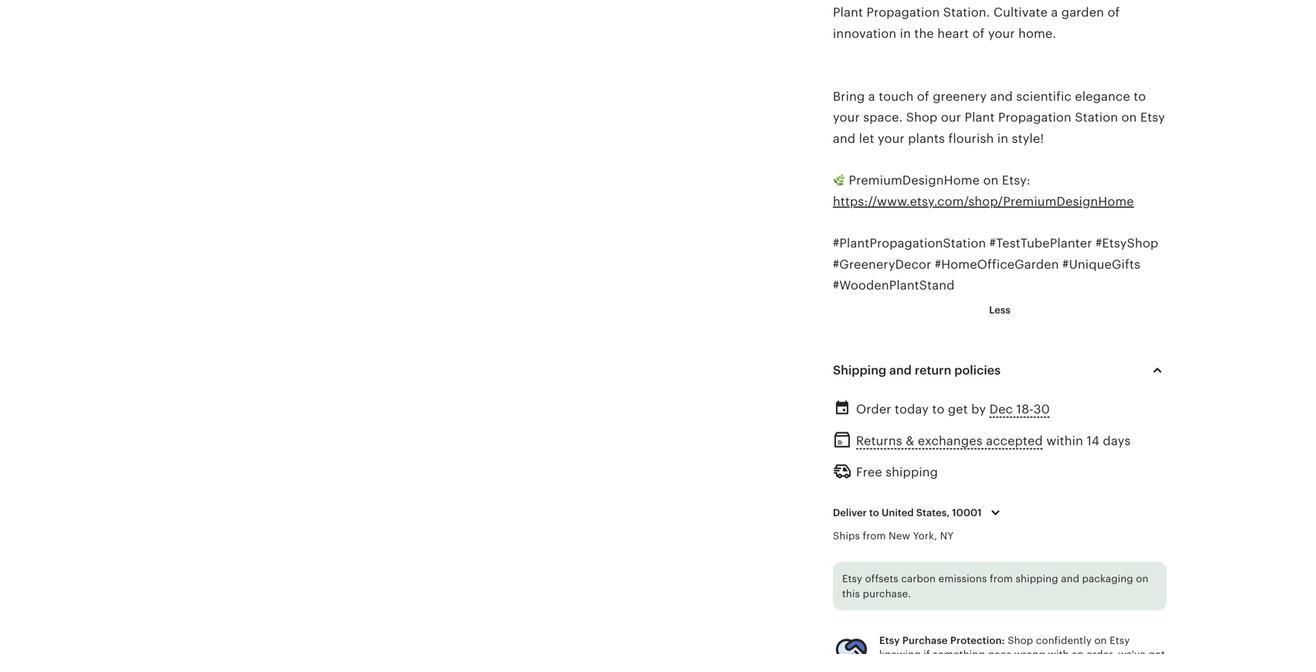 Task type: vqa. For each thing, say whether or not it's contained in the screenshot.
bottommost shipping
yes



Task type: locate. For each thing, give the bounding box(es) containing it.
and left return
[[890, 364, 912, 378]]

plants
[[908, 132, 945, 146]]

protection:
[[951, 635, 1005, 647]]

on right station at the right top
[[1122, 111, 1137, 124]]

we've
[[1119, 649, 1146, 655]]

to right elegance
[[1134, 90, 1146, 103]]

wrong
[[1015, 649, 1046, 655]]

order
[[856, 403, 892, 417]]

get
[[948, 403, 968, 417]]

and
[[991, 90, 1013, 103], [833, 132, 856, 146], [890, 364, 912, 378], [1061, 573, 1080, 585]]

1 vertical spatial from
[[990, 573, 1013, 585]]

today
[[895, 403, 929, 417]]

york,
[[913, 531, 938, 542]]

shop down of
[[906, 111, 938, 124]]

2 vertical spatial to
[[870, 507, 879, 519]]

propagation
[[999, 111, 1072, 124]]

shipping inside etsy offsets carbon emissions from shipping and packaging on this purchase.
[[1016, 573, 1059, 585]]

goes
[[988, 649, 1012, 655]]

less button
[[978, 296, 1022, 324]]

exchanges
[[918, 435, 983, 448]]

plant
[[965, 111, 995, 124]]

new
[[889, 531, 911, 542]]

#testtubeplanter
[[990, 237, 1093, 251]]

to left the get
[[933, 403, 945, 417]]

&
[[906, 435, 915, 448]]

deliver to united states, 10001
[[833, 507, 982, 519]]

from left new
[[863, 531, 886, 542]]

1 horizontal spatial shipping
[[1016, 573, 1059, 585]]

packaging
[[1083, 573, 1134, 585]]

to inside bring a touch of greenery and scientific elegance to your space. shop our plant propagation station on etsy and let your plants flourish in style!
[[1134, 90, 1146, 103]]

to left "united"
[[870, 507, 879, 519]]

1 vertical spatial shipping
[[1016, 573, 1059, 585]]

#plantpropagationstation #testtubeplanter #etsyshop #greenerydecor #homeofficegarden #uniquegifts #woodenplantstand
[[833, 237, 1159, 293]]

#uniquegifts
[[1063, 258, 1141, 272]]

#plantpropagationstation
[[833, 237, 986, 251]]

shipping down &
[[886, 466, 938, 480]]

and up plant
[[991, 90, 1013, 103]]

to inside dropdown button
[[870, 507, 879, 519]]

30
[[1034, 403, 1050, 417]]

0 horizontal spatial your
[[833, 111, 860, 124]]

shipping and return policies
[[833, 364, 1001, 378]]

let
[[859, 132, 875, 146]]

on right packaging
[[1136, 573, 1149, 585]]

an
[[1072, 649, 1084, 655]]

0 vertical spatial shop
[[906, 111, 938, 124]]

days
[[1103, 435, 1131, 448]]

0 vertical spatial to
[[1134, 90, 1146, 103]]

your down the 'bring' on the right of page
[[833, 111, 860, 124]]

etsy right station at the right top
[[1141, 111, 1166, 124]]

dec 18-30 button
[[990, 398, 1050, 421]]

1 vertical spatial your
[[878, 132, 905, 146]]

etsy up this
[[843, 573, 863, 585]]

on up order,
[[1095, 635, 1107, 647]]

your down space. on the right top
[[878, 132, 905, 146]]

and left packaging
[[1061, 573, 1080, 585]]

elegance
[[1075, 90, 1131, 103]]

on inside shop confidently on etsy knowing if something goes wrong with an order, we've go
[[1095, 635, 1107, 647]]

etsy offsets carbon emissions from shipping and packaging on this purchase.
[[843, 573, 1149, 600]]

within
[[1047, 435, 1084, 448]]

shipping up shop confidently on etsy knowing if something goes wrong with an order, we've go
[[1016, 573, 1059, 585]]

order today to get by dec 18-30
[[856, 403, 1050, 417]]

to
[[1134, 90, 1146, 103], [933, 403, 945, 417], [870, 507, 879, 519]]

of
[[917, 90, 930, 103]]

https://www.etsy.com/shop/premiumdesignhome link
[[833, 195, 1134, 209]]

#woodenplantstand
[[833, 279, 955, 293]]

ships
[[833, 531, 860, 542]]

1 vertical spatial shop
[[1008, 635, 1034, 647]]

etsy up we've
[[1110, 635, 1130, 647]]

shop
[[906, 111, 938, 124], [1008, 635, 1034, 647]]

from
[[863, 531, 886, 542], [990, 573, 1013, 585]]

10001
[[952, 507, 982, 519]]

0 horizontal spatial to
[[870, 507, 879, 519]]

🌿
[[833, 174, 846, 188]]

1 vertical spatial to
[[933, 403, 945, 417]]

and inside dropdown button
[[890, 364, 912, 378]]

0 horizontal spatial from
[[863, 531, 886, 542]]

dec
[[990, 403, 1013, 417]]

shipping
[[886, 466, 938, 480], [1016, 573, 1059, 585]]

return
[[915, 364, 952, 378]]

1 horizontal spatial shop
[[1008, 635, 1034, 647]]

shop inside shop confidently on etsy knowing if something goes wrong with an order, we've go
[[1008, 635, 1034, 647]]

shop up wrong
[[1008, 635, 1034, 647]]

0 horizontal spatial shop
[[906, 111, 938, 124]]

if
[[924, 649, 930, 655]]

confidently
[[1036, 635, 1092, 647]]

etsy inside bring a touch of greenery and scientific elegance to your space. shop our plant propagation station on etsy and let your plants flourish in style!
[[1141, 111, 1166, 124]]

🌿 premiumdesignhome on etsy: https://www.etsy.com/shop/premiumdesignhome
[[833, 174, 1134, 209]]

2 horizontal spatial to
[[1134, 90, 1146, 103]]

on up https://www.etsy.com/shop/premiumdesignhome link
[[984, 174, 999, 188]]

from right emissions in the bottom right of the page
[[990, 573, 1013, 585]]

1 horizontal spatial from
[[990, 573, 1013, 585]]

1 horizontal spatial to
[[933, 403, 945, 417]]

0 vertical spatial shipping
[[886, 466, 938, 480]]

etsy
[[1141, 111, 1166, 124], [843, 573, 863, 585], [880, 635, 900, 647], [1110, 635, 1130, 647]]

states,
[[917, 507, 950, 519]]

shop inside bring a touch of greenery and scientific elegance to your space. shop our plant propagation station on etsy and let your plants flourish in style!
[[906, 111, 938, 124]]

from inside etsy offsets carbon emissions from shipping and packaging on this purchase.
[[990, 573, 1013, 585]]

order,
[[1087, 649, 1116, 655]]

#etsyshop
[[1096, 237, 1159, 251]]

deliver
[[833, 507, 867, 519]]

on
[[1122, 111, 1137, 124], [984, 174, 999, 188], [1136, 573, 1149, 585], [1095, 635, 1107, 647]]

your
[[833, 111, 860, 124], [878, 132, 905, 146]]

shipping and return policies button
[[819, 352, 1181, 389]]

our
[[941, 111, 962, 124]]



Task type: describe. For each thing, give the bounding box(es) containing it.
purchase
[[903, 635, 948, 647]]

on inside bring a touch of greenery and scientific elegance to your space. shop our plant propagation station on etsy and let your plants flourish in style!
[[1122, 111, 1137, 124]]

returns & exchanges accepted button
[[856, 430, 1043, 453]]

#greenerydecor
[[833, 258, 932, 272]]

free shipping
[[856, 466, 938, 480]]

returns
[[856, 435, 903, 448]]

a
[[869, 90, 876, 103]]

scientific
[[1017, 90, 1072, 103]]

etsy purchase protection:
[[880, 635, 1005, 647]]

premiumdesignhome
[[849, 174, 980, 188]]

and inside etsy offsets carbon emissions from shipping and packaging on this purchase.
[[1061, 573, 1080, 585]]

this
[[843, 588, 860, 600]]

returns & exchanges accepted within 14 days
[[856, 435, 1131, 448]]

united
[[882, 507, 914, 519]]

ny
[[940, 531, 954, 542]]

14
[[1087, 435, 1100, 448]]

knowing
[[880, 649, 921, 655]]

https://www.etsy.com/shop/premiumdesignhome
[[833, 195, 1134, 209]]

touch
[[879, 90, 914, 103]]

ships from new york, ny
[[833, 531, 954, 542]]

station
[[1075, 111, 1119, 124]]

shipping
[[833, 364, 887, 378]]

style!
[[1012, 132, 1044, 146]]

shop confidently on etsy knowing if something goes wrong with an order, we've go
[[880, 635, 1165, 655]]

etsy up knowing
[[880, 635, 900, 647]]

18-
[[1017, 403, 1034, 417]]

something
[[933, 649, 985, 655]]

etsy inside shop confidently on etsy knowing if something goes wrong with an order, we've go
[[1110, 635, 1130, 647]]

carbon
[[901, 573, 936, 585]]

space.
[[864, 111, 903, 124]]

emissions
[[939, 573, 987, 585]]

on inside etsy offsets carbon emissions from shipping and packaging on this purchase.
[[1136, 573, 1149, 585]]

on inside "🌿 premiumdesignhome on etsy: https://www.etsy.com/shop/premiumdesignhome"
[[984, 174, 999, 188]]

1 horizontal spatial your
[[878, 132, 905, 146]]

deliver to united states, 10001 button
[[822, 497, 1017, 530]]

in
[[998, 132, 1009, 146]]

and left let
[[833, 132, 856, 146]]

etsy:
[[1002, 174, 1031, 188]]

by
[[972, 403, 986, 417]]

with
[[1048, 649, 1069, 655]]

policies
[[955, 364, 1001, 378]]

less
[[989, 304, 1011, 316]]

free
[[856, 466, 883, 480]]

flourish
[[949, 132, 994, 146]]

greenery
[[933, 90, 987, 103]]

etsy inside etsy offsets carbon emissions from shipping and packaging on this purchase.
[[843, 573, 863, 585]]

bring a touch of greenery and scientific elegance to your space. shop our plant propagation station on etsy and let your plants flourish in style!
[[833, 90, 1166, 146]]

0 vertical spatial your
[[833, 111, 860, 124]]

0 vertical spatial from
[[863, 531, 886, 542]]

accepted
[[986, 435, 1043, 448]]

purchase.
[[863, 588, 911, 600]]

0 horizontal spatial shipping
[[886, 466, 938, 480]]

offsets
[[865, 573, 899, 585]]

#homeofficegarden
[[935, 258, 1059, 272]]

bring
[[833, 90, 865, 103]]



